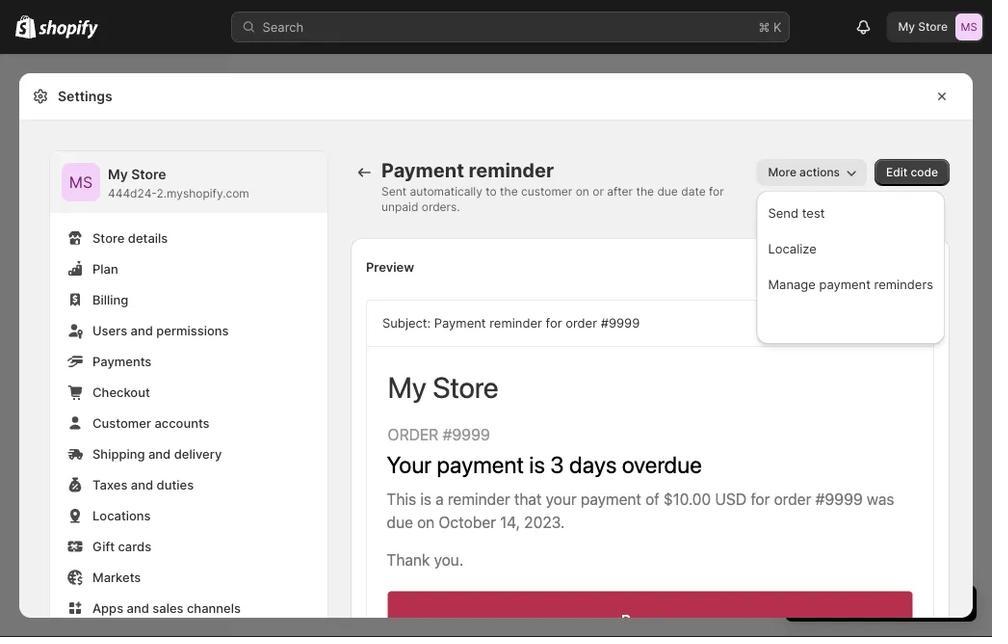 Task type: describe. For each thing, give the bounding box(es) containing it.
order
[[566, 316, 598, 331]]

⌘ k
[[759, 19, 782, 34]]

on
[[576, 185, 590, 199]]

customer accounts
[[93, 415, 210, 430]]

localize
[[769, 241, 817, 256]]

taxes and duties
[[93, 477, 194, 492]]

payment inside payment reminder sent automatically to the customer on or after the due date for unpaid orders.
[[382, 159, 465, 182]]

more actions
[[769, 165, 841, 179]]

and for apps
[[127, 601, 149, 615]]

automatically
[[410, 185, 483, 199]]

date
[[682, 185, 706, 199]]

shipping
[[93, 446, 145, 461]]

shopify image
[[39, 20, 99, 39]]

discounts
[[46, 291, 106, 306]]

and for taxes
[[131, 477, 153, 492]]

apps for apps and sales channels
[[93, 601, 123, 615]]

1 vertical spatial payment
[[435, 316, 486, 331]]

reminders
[[875, 277, 934, 292]]

delivery
[[174, 446, 222, 461]]

apps for apps
[[19, 430, 48, 444]]

channels inside shop settings menu element
[[187, 601, 241, 615]]

billing link
[[62, 286, 316, 313]]

#9999
[[601, 316, 640, 331]]

apps and sales channels link
[[62, 595, 316, 622]]

customer accounts link
[[62, 410, 316, 437]]

customer
[[93, 415, 151, 430]]

plan link
[[62, 255, 316, 282]]

manage payment reminders
[[769, 277, 934, 292]]

reminder inside payment reminder sent automatically to the customer on or after the due date for unpaid orders.
[[469, 159, 554, 182]]

cards
[[118, 539, 151, 554]]

edit code button
[[875, 159, 950, 186]]

gift cards
[[93, 539, 151, 554]]

or
[[593, 185, 604, 199]]

manage payment reminders link
[[763, 268, 940, 300]]

users and permissions link
[[62, 317, 316, 344]]

locations link
[[62, 502, 316, 529]]

1 vertical spatial reminder
[[490, 316, 543, 331]]

sent
[[382, 185, 407, 199]]

search
[[263, 19, 304, 34]]

checkout link
[[62, 379, 316, 406]]

localize link
[[763, 232, 940, 264]]

home
[[46, 75, 82, 90]]

2 the from the left
[[637, 185, 655, 199]]

and for users
[[131, 323, 153, 338]]



Task type: locate. For each thing, give the bounding box(es) containing it.
store inside my store 444d24-2.myshopify.com
[[131, 166, 166, 183]]

my inside my store 444d24-2.myshopify.com
[[108, 166, 128, 183]]

ms button
[[62, 163, 100, 201]]

store for my store 444d24-2.myshopify.com
[[131, 166, 166, 183]]

payment reminder sent automatically to the customer on or after the due date for unpaid orders.
[[382, 159, 725, 214]]

apps and sales channels
[[93, 601, 241, 615]]

sales channels button
[[12, 328, 220, 355]]

settings down shopify image
[[58, 88, 112, 105]]

0 horizontal spatial my
[[108, 166, 128, 183]]

0 vertical spatial store
[[919, 20, 949, 34]]

reminder up to
[[469, 159, 554, 182]]

shop settings menu element
[[50, 151, 328, 637]]

channels down markets link
[[187, 601, 241, 615]]

for right date
[[710, 185, 725, 199]]

actions
[[800, 165, 841, 179]]

edit
[[887, 165, 908, 179]]

permissions
[[156, 323, 229, 338]]

1 vertical spatial my
[[108, 166, 128, 183]]

edit code
[[887, 165, 939, 179]]

users
[[93, 323, 127, 338]]

0 vertical spatial apps
[[19, 430, 48, 444]]

duties
[[157, 477, 194, 492]]

and right users
[[131, 323, 153, 338]]

0 horizontal spatial the
[[500, 185, 518, 199]]

1 vertical spatial channels
[[187, 601, 241, 615]]

the left due at the top right of the page
[[637, 185, 655, 199]]

shipping and delivery link
[[62, 441, 316, 468]]

shipping and delivery
[[93, 446, 222, 461]]

0 vertical spatial for
[[710, 185, 725, 199]]

settings dialog
[[19, 73, 974, 637]]

444d24-
[[108, 187, 157, 201]]

apps button
[[12, 424, 220, 451]]

send test button
[[763, 197, 940, 228]]

1 horizontal spatial for
[[710, 185, 725, 199]]

and down customer accounts
[[148, 446, 171, 461]]

2 vertical spatial store
[[93, 230, 125, 245]]

payment
[[820, 277, 871, 292]]

1 vertical spatial settings
[[46, 601, 96, 615]]

store details
[[93, 230, 168, 245]]

sales
[[153, 601, 184, 615]]

payment up the automatically
[[382, 159, 465, 182]]

and
[[131, 323, 153, 338], [148, 446, 171, 461], [131, 477, 153, 492], [127, 601, 149, 615]]

2 horizontal spatial store
[[919, 20, 949, 34]]

for
[[710, 185, 725, 199], [546, 316, 563, 331]]

due
[[658, 185, 678, 199]]

the
[[500, 185, 518, 199], [637, 185, 655, 199]]

my store image
[[62, 163, 100, 201]]

channels down discounts in the left of the page
[[53, 334, 103, 348]]

and right taxes
[[131, 477, 153, 492]]

payments link
[[62, 348, 316, 375]]

sales
[[19, 334, 50, 348]]

channels
[[53, 334, 103, 348], [187, 601, 241, 615]]

1 vertical spatial store
[[131, 166, 166, 183]]

0 vertical spatial channels
[[53, 334, 103, 348]]

to
[[486, 185, 497, 199]]

0 vertical spatial reminder
[[469, 159, 554, 182]]

accounts
[[155, 415, 210, 430]]

code
[[911, 165, 939, 179]]

1 horizontal spatial store
[[131, 166, 166, 183]]

shopify image
[[15, 15, 36, 38]]

settings link
[[12, 595, 220, 622]]

0 horizontal spatial store
[[93, 230, 125, 245]]

taxes
[[93, 477, 128, 492]]

store inside store details link
[[93, 230, 125, 245]]

0 vertical spatial settings
[[58, 88, 112, 105]]

orders.
[[422, 200, 460, 214]]

⌘
[[759, 19, 771, 34]]

for left order
[[546, 316, 563, 331]]

more actions button
[[757, 159, 868, 186]]

preview
[[366, 259, 415, 274]]

0 horizontal spatial channels
[[53, 334, 103, 348]]

1 horizontal spatial my
[[899, 20, 916, 34]]

store for my store
[[919, 20, 949, 34]]

after
[[608, 185, 633, 199]]

my left my store icon
[[899, 20, 916, 34]]

and for shipping
[[148, 446, 171, 461]]

taxes and duties link
[[62, 471, 316, 498]]

customer
[[522, 185, 573, 199]]

0 horizontal spatial for
[[546, 316, 563, 331]]

apps
[[19, 430, 48, 444], [93, 601, 123, 615]]

reminder left order
[[490, 316, 543, 331]]

test
[[803, 205, 826, 220]]

details
[[128, 230, 168, 245]]

1 vertical spatial for
[[546, 316, 563, 331]]

for inside payment reminder sent automatically to the customer on or after the due date for unpaid orders.
[[710, 185, 725, 199]]

sales channels
[[19, 334, 103, 348]]

subject:
[[383, 316, 431, 331]]

2.myshopify.com
[[157, 187, 249, 201]]

subject: payment reminder for order #9999
[[383, 316, 640, 331]]

markets link
[[62, 564, 316, 591]]

k
[[774, 19, 782, 34]]

my for my store 444d24-2.myshopify.com
[[108, 166, 128, 183]]

gift cards link
[[62, 533, 316, 560]]

unpaid
[[382, 200, 419, 214]]

payment right subject:
[[435, 316, 486, 331]]

the right to
[[500, 185, 518, 199]]

billing
[[93, 292, 128, 307]]

more
[[769, 165, 797, 179]]

1 horizontal spatial channels
[[187, 601, 241, 615]]

send
[[769, 205, 799, 220]]

settings down markets
[[46, 601, 96, 615]]

store
[[919, 20, 949, 34], [131, 166, 166, 183], [93, 230, 125, 245]]

apps inside shop settings menu element
[[93, 601, 123, 615]]

apps inside button
[[19, 430, 48, 444]]

0 vertical spatial my
[[899, 20, 916, 34]]

apps down markets
[[93, 601, 123, 615]]

1 the from the left
[[500, 185, 518, 199]]

payments
[[93, 354, 152, 369]]

0 horizontal spatial apps
[[19, 430, 48, 444]]

1 horizontal spatial apps
[[93, 601, 123, 615]]

reminder
[[469, 159, 554, 182], [490, 316, 543, 331]]

markets
[[93, 570, 141, 585]]

settings inside dialog
[[58, 88, 112, 105]]

my up 444d24-
[[108, 166, 128, 183]]

store left my store icon
[[919, 20, 949, 34]]

my
[[899, 20, 916, 34], [108, 166, 128, 183]]

0 vertical spatial payment
[[382, 159, 465, 182]]

store details link
[[62, 225, 316, 252]]

users and permissions
[[93, 323, 229, 338]]

channels inside button
[[53, 334, 103, 348]]

send test
[[769, 205, 826, 220]]

gift
[[93, 539, 115, 554]]

payment
[[382, 159, 465, 182], [435, 316, 486, 331]]

1 vertical spatial apps
[[93, 601, 123, 615]]

1 horizontal spatial the
[[637, 185, 655, 199]]

and left sales
[[127, 601, 149, 615]]

my store 444d24-2.myshopify.com
[[108, 166, 249, 201]]

home link
[[12, 69, 220, 96]]

locations
[[93, 508, 151, 523]]

my for my store
[[899, 20, 916, 34]]

store up plan at the top of page
[[93, 230, 125, 245]]

apps left customer
[[19, 430, 48, 444]]

manage
[[769, 277, 816, 292]]

discounts link
[[12, 285, 220, 312]]

my store
[[899, 20, 949, 34]]

settings
[[58, 88, 112, 105], [46, 601, 96, 615]]

store up 444d24-
[[131, 166, 166, 183]]

plan
[[93, 261, 118, 276]]

checkout
[[93, 385, 150, 400]]

my store image
[[956, 13, 983, 40]]



Task type: vqa. For each thing, say whether or not it's contained in the screenshot.
My in the my store 444d24-2.myshopify.com
yes



